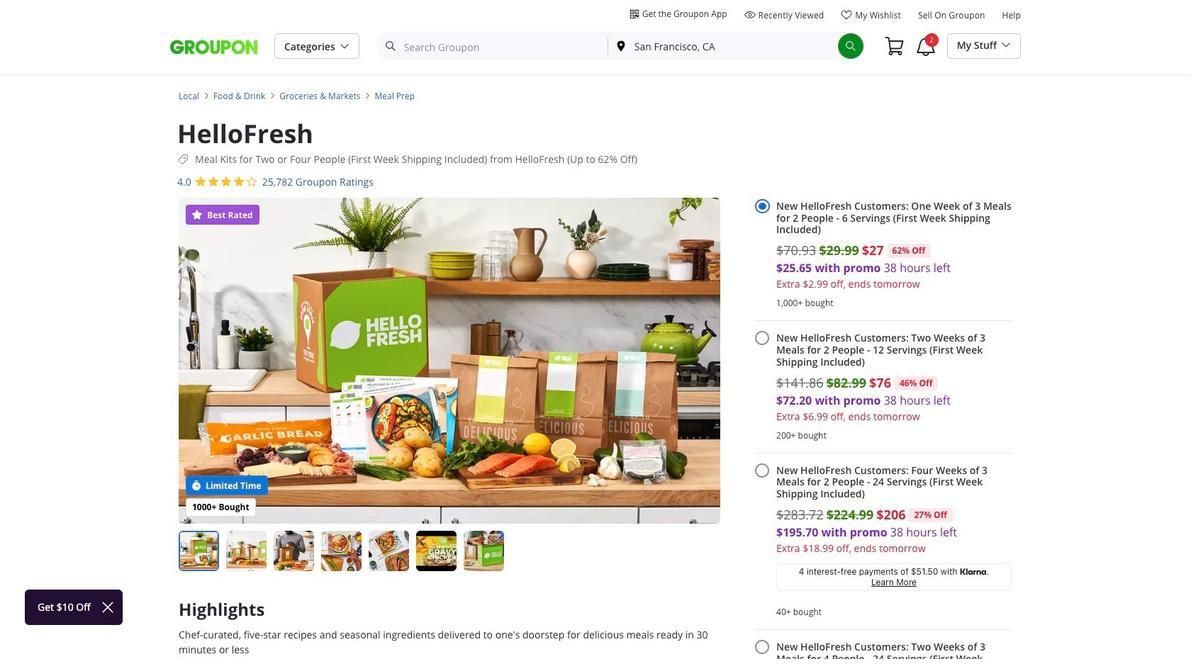 Task type: locate. For each thing, give the bounding box(es) containing it.
image 3: up to 62% off hellofresh meal kits image
[[274, 531, 314, 572]]

2 unread items element
[[925, 33, 939, 47]]

thumbnail 2 option
[[226, 531, 267, 572]]

video 1: up to 62% off hellofresh meal kits image
[[416, 531, 470, 572]]

list box
[[179, 531, 511, 572]]

thumbnail 4 option
[[321, 531, 362, 572]]

image 6: up to 62% off hellofresh meal kits image
[[464, 531, 504, 572]]

search element
[[838, 33, 864, 59]]

image 5: up to 62% off hellofresh meal kits image
[[369, 531, 409, 572]]

thumbnail 3 option
[[274, 531, 314, 572]]

groupon image
[[170, 39, 257, 55]]

image 2: up to 62% off hellofresh meal kits image
[[226, 531, 267, 572]]

thumbnail 6 option
[[416, 531, 470, 572]]

Search Groupon search field
[[376, 32, 865, 60], [378, 33, 608, 59]]



Task type: vqa. For each thing, say whether or not it's contained in the screenshot.
search icon
yes



Task type: describe. For each thing, give the bounding box(es) containing it.
image 4: up to 62% off hellofresh meal kits image
[[321, 531, 362, 572]]

thumbnail 5 option
[[369, 531, 409, 572]]

search image
[[845, 40, 857, 52]]

image 1: up to 62% off hellofresh meal kits ,selected image
[[179, 531, 219, 572]]

San Francisco, CA search field
[[608, 33, 838, 59]]

thumbnail 7 option
[[464, 531, 504, 572]]

thumbnail 1 option
[[179, 531, 220, 572]]



